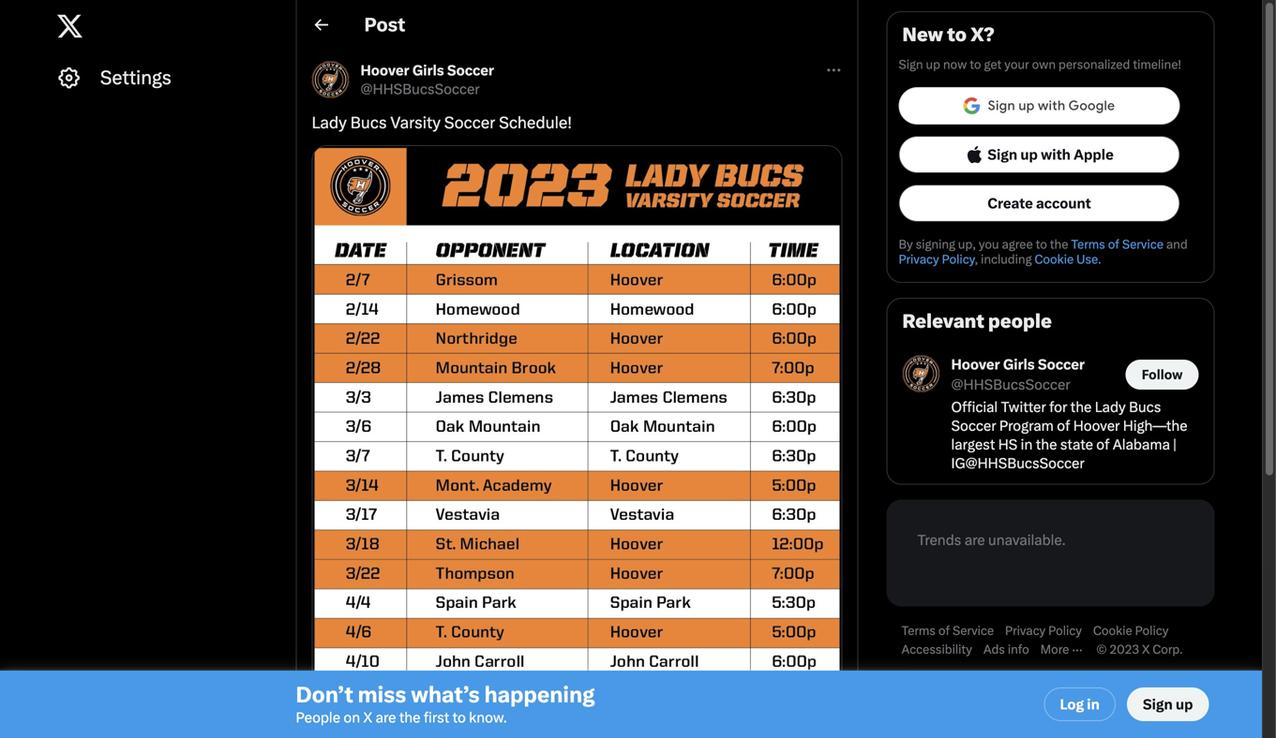 Task type: describe. For each thing, give the bounding box(es) containing it.
official twitter for the lady bucs soccer program of hoover high—the largest hs in the state of alabama | ig@hhsbucssoccer
[[951, 399, 1188, 472]]

|
[[1173, 437, 1177, 453]]

cookie inside cookie policy accessibility
[[1093, 624, 1132, 639]]

people
[[296, 710, 340, 727]]

schedule!
[[499, 113, 572, 132]]

and
[[1166, 237, 1188, 252]]

soccer inside the official twitter for the lady bucs soccer program of hoover high—the largest hs in the state of alabama | ig@hhsbucssoccer
[[951, 418, 996, 435]]

sign for sign up with apple
[[988, 146, 1018, 163]]

account
[[1036, 195, 1091, 212]]

© 2023 x corp.
[[1097, 643, 1183, 657]]

info
[[1008, 643, 1029, 657]]

,
[[975, 252, 978, 267]]

sign up link
[[1127, 688, 1209, 722]]

to left get
[[970, 57, 981, 72]]

bucs inside the official twitter for the lady bucs soccer program of hoover high—the largest hs in the state of alabama | ig@hhsbucssoccer
[[1129, 399, 1161, 416]]

personalized
[[1059, 57, 1130, 72]]

of down for
[[1057, 418, 1070, 435]]

now
[[943, 57, 967, 72]]

more
[[1041, 643, 1069, 657]]

terms of service
[[902, 624, 994, 639]]

happening
[[484, 683, 595, 708]]

create account link
[[899, 185, 1180, 222]]

agree
[[1002, 237, 1033, 252]]

©
[[1097, 643, 1107, 657]]

to inside by signing up, you agree to the terms of service and privacy policy , including cookie use.
[[1036, 237, 1047, 252]]

up for now
[[926, 57, 940, 72]]

1 horizontal spatial @hhsbucssoccer link
[[951, 376, 1071, 394]]

program
[[1000, 418, 1054, 435]]

hs
[[998, 437, 1018, 453]]

don't
[[296, 683, 353, 708]]

terms inside by signing up, you agree to the terms of service and privacy policy , including cookie use.
[[1071, 237, 1105, 252]]

sign up with apple button
[[899, 136, 1180, 173]]

new
[[903, 23, 943, 46]]

home timeline element
[[297, 0, 858, 739]]

by signing up, you agree to the terms of service and privacy policy , including cookie use.
[[899, 237, 1191, 267]]

in inside 'link'
[[1087, 697, 1100, 714]]

privacy inside 'link'
[[1005, 624, 1046, 639]]

sign up region
[[888, 12, 1214, 282]]

own
[[1032, 57, 1056, 72]]

don't miss what's happening people on x are the first to know.
[[296, 683, 595, 727]]

to left x?
[[947, 23, 967, 46]]

x inside don't miss what's happening people on x are the first to know.
[[363, 710, 372, 727]]

know.
[[469, 710, 507, 727]]

relevant
[[903, 310, 984, 333]]

hoover girls soccer link for left @hhsbucssoccer link
[[361, 61, 494, 80]]

hoover girls soccer link for the right @hhsbucssoccer link
[[951, 355, 1085, 376]]

varsity
[[390, 113, 441, 132]]

log
[[1060, 697, 1084, 714]]

create
[[988, 195, 1033, 212]]

ads info link
[[984, 643, 1041, 658]]

ads
[[984, 643, 1005, 657]]

girls for left @hhsbucssoccer link
[[412, 62, 444, 79]]

to inside don't miss what's happening people on x are the first to know.
[[453, 710, 466, 727]]

trends are unavailable.
[[918, 532, 1066, 549]]

by
[[899, 237, 913, 252]]

up,
[[958, 237, 976, 252]]

lady bucs varsity soccer schedule!
[[312, 113, 572, 132]]

of inside 'link'
[[939, 624, 950, 639]]

log in link
[[1044, 688, 1116, 722]]

settings link
[[45, 54, 288, 102]]

sign up now to get your own personalized timeline!
[[899, 57, 1182, 72]]

state
[[1060, 437, 1093, 453]]

for
[[1049, 399, 1067, 416]]

lady inside home timeline element
[[312, 113, 347, 132]]

high—the
[[1123, 418, 1188, 435]]

cookie inside by signing up, you agree to the terms of service and privacy policy , including cookie use.
[[1035, 252, 1074, 267]]

relevant people section
[[888, 299, 1214, 484]]

service inside 'link'
[[953, 624, 994, 639]]

hoover inside the official twitter for the lady bucs soccer program of hoover high—the largest hs in the state of alabama | ig@hhsbucssoccer
[[1073, 418, 1120, 435]]

post
[[364, 14, 405, 36]]

cookie policy accessibility
[[902, 624, 1169, 657]]

x?
[[971, 23, 995, 46]]

0 horizontal spatial @hhsbucssoccer link
[[361, 80, 480, 98]]

log in
[[1060, 697, 1100, 714]]

alabama
[[1113, 437, 1170, 453]]

corp.
[[1153, 643, 1183, 657]]

with
[[1041, 146, 1071, 163]]

cookie use. link
[[1035, 252, 1101, 267]]

x inside "footer" navigation
[[1142, 643, 1150, 657]]

of inside by signing up, you agree to the terms of service and privacy policy , including cookie use.
[[1108, 237, 1120, 252]]



Task type: locate. For each thing, give the bounding box(es) containing it.
hoover girls soccer @hhsbucssoccer inside relevant people section
[[951, 356, 1085, 393]]

@hhsbucssoccer for the right @hhsbucssoccer link
[[951, 377, 1071, 393]]

lady
[[312, 113, 347, 132], [1095, 399, 1126, 416]]

1 vertical spatial @hhsbucssoccer
[[951, 377, 1071, 393]]

policy down up,
[[942, 252, 975, 267]]

terms of service link
[[1071, 237, 1164, 252], [902, 624, 1005, 639]]

0 horizontal spatial up
[[926, 57, 940, 72]]

@hhsbucssoccer up varsity
[[361, 81, 480, 98]]

0 horizontal spatial privacy policy link
[[899, 252, 975, 267]]

lady left varsity
[[312, 113, 347, 132]]

sign for sign up
[[1143, 697, 1173, 714]]

0 vertical spatial @hhsbucssoccer link
[[361, 80, 480, 98]]

1 vertical spatial in
[[1087, 697, 1100, 714]]

to
[[947, 23, 967, 46], [970, 57, 981, 72], [1036, 237, 1047, 252], [453, 710, 466, 727]]

1 horizontal spatial policy
[[1048, 624, 1082, 639]]

sign
[[899, 57, 923, 72], [988, 146, 1018, 163], [1143, 697, 1173, 714]]

0 horizontal spatial bucs
[[350, 113, 387, 132]]

policy up more dropdown button
[[1048, 624, 1082, 639]]

@hhsbucssoccer link
[[361, 80, 480, 98], [951, 376, 1071, 394]]

service up the ads
[[953, 624, 994, 639]]

what's
[[411, 683, 480, 708]]

bucs
[[350, 113, 387, 132], [1129, 399, 1161, 416]]

up inside 'sign up' 'link'
[[1176, 697, 1193, 714]]

0 horizontal spatial sign
[[899, 57, 923, 72]]

hoover girls soccer link inside relevant people section
[[951, 355, 1085, 376]]

privacy down the by
[[899, 252, 939, 267]]

0 vertical spatial sign
[[899, 57, 923, 72]]

terms
[[1071, 237, 1105, 252], [902, 624, 936, 639]]

in inside the official twitter for the lady bucs soccer program of hoover high—the largest hs in the state of alabama | ig@hhsbucssoccer
[[1021, 437, 1033, 453]]

hoover girls soccer link up twitter
[[951, 355, 1085, 376]]

soccer up lady bucs varsity soccer schedule!
[[447, 62, 494, 79]]

up left now
[[926, 57, 940, 72]]

terms of service link up accessibility link
[[902, 624, 1005, 639]]

@hhsbucssoccer inside home timeline element
[[361, 81, 480, 98]]

trends
[[918, 532, 961, 549]]

hoover up the official
[[951, 356, 1000, 373]]

1 vertical spatial are
[[376, 710, 396, 727]]

hoover girls soccer @hhsbucssoccer for left @hhsbucssoccer link
[[361, 62, 494, 98]]

up for with
[[1021, 146, 1038, 163]]

1 vertical spatial bucs
[[1129, 399, 1161, 416]]

1 horizontal spatial are
[[965, 532, 985, 549]]

0 vertical spatial cookie
[[1035, 252, 1074, 267]]

hoover for hoover girls soccer link inside the relevant people section
[[951, 356, 1000, 373]]

cookie
[[1035, 252, 1074, 267], [1093, 624, 1132, 639]]

1 horizontal spatial terms
[[1071, 237, 1105, 252]]

hoover inside home timeline element
[[361, 62, 409, 79]]

the
[[1050, 237, 1068, 252], [1071, 399, 1092, 416], [1036, 437, 1057, 453], [399, 710, 421, 727]]

girls for the right @hhsbucssoccer link
[[1003, 356, 1035, 373]]

0 horizontal spatial hoover girls soccer @hhsbucssoccer
[[361, 62, 494, 98]]

are down miss
[[376, 710, 396, 727]]

hoover girls soccer @hhsbucssoccer
[[361, 62, 494, 98], [951, 356, 1085, 393]]

are inside don't miss what's happening people on x are the first to know.
[[376, 710, 396, 727]]

1 vertical spatial service
[[953, 624, 994, 639]]

are
[[965, 532, 985, 549], [376, 710, 396, 727]]

1 horizontal spatial privacy
[[1005, 624, 1046, 639]]

0 horizontal spatial x
[[363, 710, 372, 727]]

hoover girls soccer link up varsity
[[361, 61, 494, 80]]

@hhsbucssoccer inside relevant people section
[[951, 377, 1071, 393]]

are right trends
[[965, 532, 985, 549]]

0 horizontal spatial are
[[376, 710, 396, 727]]

of right state
[[1096, 437, 1110, 453]]

official
[[951, 399, 998, 416]]

1 horizontal spatial hoover girls soccer link
[[951, 355, 1085, 376]]

1 vertical spatial @hhsbucssoccer link
[[951, 376, 1071, 394]]

the inside don't miss what's happening people on x are the first to know.
[[399, 710, 421, 727]]

1 horizontal spatial hoover girls soccer @hhsbucssoccer
[[951, 356, 1085, 393]]

2 horizontal spatial hoover
[[1073, 418, 1120, 435]]

miss
[[358, 683, 406, 708]]

in right the log
[[1087, 697, 1100, 714]]

soccer right varsity
[[444, 113, 495, 132]]

privacy
[[899, 252, 939, 267], [1005, 624, 1046, 639]]

hoover down post
[[361, 62, 409, 79]]

0 vertical spatial hoover
[[361, 62, 409, 79]]

hoover girls soccer @hhsbucssoccer up twitter
[[951, 356, 1085, 393]]

on
[[344, 710, 360, 727]]

up down corp.
[[1176, 697, 1193, 714]]

1 horizontal spatial terms of service link
[[1071, 237, 1164, 252]]

terms up use.
[[1071, 237, 1105, 252]]

sign for sign up now to get your own personalized timeline!
[[899, 57, 923, 72]]

cookie left use.
[[1035, 252, 1074, 267]]

policy for privacy
[[1048, 624, 1082, 639]]

follow
[[1142, 367, 1183, 383]]

0 vertical spatial terms of service link
[[1071, 237, 1164, 252]]

1 vertical spatial hoover girls soccer @hhsbucssoccer
[[951, 356, 1085, 393]]

privacy policy link up more
[[1005, 624, 1093, 639]]

@hhsbucssoccer for left @hhsbucssoccer link
[[361, 81, 480, 98]]

privacy policy
[[1005, 624, 1082, 639]]

0 horizontal spatial @hhsbucssoccer
[[361, 81, 480, 98]]

relevant people
[[903, 310, 1052, 333]]

0 horizontal spatial hoover girls soccer link
[[361, 61, 494, 80]]

sign up
[[1143, 697, 1193, 714]]

cookie policy link
[[1093, 624, 1180, 639]]

1 horizontal spatial x
[[1142, 643, 1150, 657]]

1 horizontal spatial lady
[[1095, 399, 1126, 416]]

0 vertical spatial x
[[1142, 643, 1150, 657]]

privacy policy link down signing
[[899, 252, 975, 267]]

@hhsbucssoccer
[[361, 81, 480, 98], [951, 377, 1071, 393]]

1 horizontal spatial in
[[1087, 697, 1100, 714]]

0 vertical spatial service
[[1122, 237, 1164, 252]]

girls up twitter
[[1003, 356, 1035, 373]]

service left and
[[1122, 237, 1164, 252]]

terms of service link up use.
[[1071, 237, 1164, 252]]

policy inside by signing up, you agree to the terms of service and privacy policy , including cookie use.
[[942, 252, 975, 267]]

1 vertical spatial up
[[1021, 146, 1038, 163]]

sign inside button
[[988, 146, 1018, 163]]

the left 'first'
[[399, 710, 421, 727]]

0 vertical spatial bucs
[[350, 113, 387, 132]]

sign up create
[[988, 146, 1018, 163]]

1 horizontal spatial up
[[1021, 146, 1038, 163]]

timeline!
[[1133, 57, 1182, 72]]

0 horizontal spatial terms
[[902, 624, 936, 639]]

footer navigation
[[887, 622, 1215, 660]]

privacy inside by signing up, you agree to the terms of service and privacy policy , including cookie use.
[[899, 252, 939, 267]]

girls
[[412, 62, 444, 79], [1003, 356, 1035, 373]]

1 horizontal spatial privacy policy link
[[1005, 624, 1093, 639]]

0 vertical spatial @hhsbucssoccer
[[361, 81, 480, 98]]

people
[[988, 310, 1052, 333]]

lady inside the official twitter for the lady bucs soccer program of hoover high—the largest hs in the state of alabama | ig@hhsbucssoccer
[[1095, 399, 1126, 416]]

0 horizontal spatial cookie
[[1035, 252, 1074, 267]]

soccer
[[447, 62, 494, 79], [444, 113, 495, 132], [1038, 356, 1085, 373], [951, 418, 996, 435]]

2 horizontal spatial policy
[[1135, 624, 1169, 639]]

the up cookie use. link
[[1050, 237, 1068, 252]]

1 vertical spatial girls
[[1003, 356, 1035, 373]]

follow button
[[1126, 360, 1199, 390]]

1 horizontal spatial girls
[[1003, 356, 1035, 373]]

0 horizontal spatial hoover
[[361, 62, 409, 79]]

settings
[[100, 67, 171, 89]]

1 horizontal spatial hoover
[[951, 356, 1000, 373]]

to right 'first'
[[453, 710, 466, 727]]

hoover girls soccer link
[[361, 61, 494, 80], [951, 355, 1085, 376]]

@hhsbucssoccer link up twitter
[[951, 376, 1071, 394]]

girls inside relevant people section
[[1003, 356, 1035, 373]]

0 vertical spatial up
[[926, 57, 940, 72]]

service inside by signing up, you agree to the terms of service and privacy policy , including cookie use.
[[1122, 237, 1164, 252]]

twitter
[[1001, 399, 1046, 416]]

1 vertical spatial privacy
[[1005, 624, 1046, 639]]

signing
[[916, 237, 955, 252]]

2023
[[1110, 643, 1139, 657]]

sign inside 'link'
[[1143, 697, 1173, 714]]

hoover
[[361, 62, 409, 79], [951, 356, 1000, 373], [1073, 418, 1120, 435]]

hoover girls soccer @hhsbucssoccer inside home timeline element
[[361, 62, 494, 98]]

terms up accessibility
[[902, 624, 936, 639]]

1 vertical spatial hoover
[[951, 356, 1000, 373]]

policy up the © 2023 x corp. at the right bottom
[[1135, 624, 1169, 639]]

accessibility link
[[902, 643, 984, 658]]

1 horizontal spatial service
[[1122, 237, 1164, 252]]

use.
[[1077, 252, 1101, 267]]

privacy policy link inside sign up region
[[899, 252, 975, 267]]

0 horizontal spatial girls
[[412, 62, 444, 79]]

policy for cookie
[[1135, 624, 1169, 639]]

hoover girls soccer @hhsbucssoccer up varsity
[[361, 62, 494, 98]]

ig@hhsbucssoccer
[[951, 455, 1085, 472]]

0 vertical spatial lady
[[312, 113, 347, 132]]

x
[[1142, 643, 1150, 657], [363, 710, 372, 727]]

0 vertical spatial terms
[[1071, 237, 1105, 252]]

including
[[981, 252, 1032, 267]]

0 vertical spatial girls
[[412, 62, 444, 79]]

largest
[[951, 437, 995, 453]]

up left 'with'
[[1021, 146, 1038, 163]]

1 vertical spatial cookie
[[1093, 624, 1132, 639]]

hoover for hoover girls soccer link in the home timeline element
[[361, 62, 409, 79]]

soccer up for
[[1038, 356, 1085, 373]]

0 horizontal spatial terms of service link
[[902, 624, 1005, 639]]

1 horizontal spatial bucs
[[1129, 399, 1161, 416]]

2 horizontal spatial sign
[[1143, 697, 1173, 714]]

in right the hs
[[1021, 437, 1033, 453]]

privacy up info
[[1005, 624, 1046, 639]]

get
[[984, 57, 1002, 72]]

soccer up 'largest'
[[951, 418, 996, 435]]

apple
[[1074, 146, 1114, 163]]

@hhsbucssoccer up twitter
[[951, 377, 1071, 393]]

of up accessibility link
[[939, 624, 950, 639]]

the down program
[[1036, 437, 1057, 453]]

cookie up "©"
[[1093, 624, 1132, 639]]

you
[[979, 237, 999, 252]]

of left and
[[1108, 237, 1120, 252]]

the inside by signing up, you agree to the terms of service and privacy policy , including cookie use.
[[1050, 237, 1068, 252]]

1 horizontal spatial cookie
[[1093, 624, 1132, 639]]

1 horizontal spatial @hhsbucssoccer
[[951, 377, 1071, 393]]

2 vertical spatial hoover
[[1073, 418, 1120, 435]]

0 vertical spatial are
[[965, 532, 985, 549]]

x right on
[[363, 710, 372, 727]]

2 horizontal spatial up
[[1176, 697, 1193, 714]]

0 vertical spatial hoover girls soccer @hhsbucssoccer
[[361, 62, 494, 98]]

create account
[[988, 195, 1091, 212]]

privacy policy link
[[899, 252, 975, 267], [1005, 624, 1093, 639]]

terms inside "footer" navigation
[[902, 624, 936, 639]]

hoover up state
[[1073, 418, 1120, 435]]

policy inside cookie policy accessibility
[[1135, 624, 1169, 639]]

sign up with apple
[[988, 146, 1114, 163]]

of
[[1108, 237, 1120, 252], [1057, 418, 1070, 435], [1096, 437, 1110, 453], [939, 624, 950, 639]]

hoover girls soccer @hhsbucssoccer for the right @hhsbucssoccer link
[[951, 356, 1085, 393]]

1 vertical spatial x
[[363, 710, 372, 727]]

girls inside home timeline element
[[412, 62, 444, 79]]

1 vertical spatial lady
[[1095, 399, 1126, 416]]

girls up varsity
[[412, 62, 444, 79]]

policy
[[942, 252, 975, 267], [1048, 624, 1082, 639], [1135, 624, 1169, 639]]

bucs up high—the
[[1129, 399, 1161, 416]]

ads info
[[984, 643, 1029, 657]]

in
[[1021, 437, 1033, 453], [1087, 697, 1100, 714]]

1 vertical spatial terms of service link
[[902, 624, 1005, 639]]

0 horizontal spatial privacy
[[899, 252, 939, 267]]

0 vertical spatial in
[[1021, 437, 1033, 453]]

hoover girls soccer link inside home timeline element
[[361, 61, 494, 80]]

bucs inside home timeline element
[[350, 113, 387, 132]]

sign down corp.
[[1143, 697, 1173, 714]]

x down cookie policy 'link'
[[1142, 643, 1150, 657]]

1 vertical spatial privacy policy link
[[1005, 624, 1093, 639]]

1 vertical spatial hoover girls soccer link
[[951, 355, 1085, 376]]

0 horizontal spatial policy
[[942, 252, 975, 267]]

lady up the alabama at the right bottom of page
[[1095, 399, 1126, 416]]

the right for
[[1071, 399, 1092, 416]]

0 vertical spatial privacy
[[899, 252, 939, 267]]

0 vertical spatial hoover girls soccer link
[[361, 61, 494, 80]]

sign down new
[[899, 57, 923, 72]]

bucs left varsity
[[350, 113, 387, 132]]

@hhsbucssoccer link up varsity
[[361, 80, 480, 98]]

2 vertical spatial sign
[[1143, 697, 1173, 714]]

accessibility
[[902, 643, 972, 657]]

0 horizontal spatial service
[[953, 624, 994, 639]]

up inside sign up with apple button
[[1021, 146, 1038, 163]]

up
[[926, 57, 940, 72], [1021, 146, 1038, 163], [1176, 697, 1193, 714]]

first
[[424, 710, 449, 727]]

to right agree
[[1036, 237, 1047, 252]]

0 horizontal spatial in
[[1021, 437, 1033, 453]]

1 vertical spatial sign
[[988, 146, 1018, 163]]

1 vertical spatial terms
[[902, 624, 936, 639]]

new to x?
[[903, 23, 995, 46]]

unavailable.
[[988, 532, 1066, 549]]

0 horizontal spatial lady
[[312, 113, 347, 132]]

0 vertical spatial privacy policy link
[[899, 252, 975, 267]]

your
[[1005, 57, 1029, 72]]

2 vertical spatial up
[[1176, 697, 1193, 714]]

more button
[[1041, 643, 1097, 658]]

1 horizontal spatial sign
[[988, 146, 1018, 163]]



Task type: vqa. For each thing, say whether or not it's contained in the screenshot.
the right @HHSBucsSoccer link
yes



